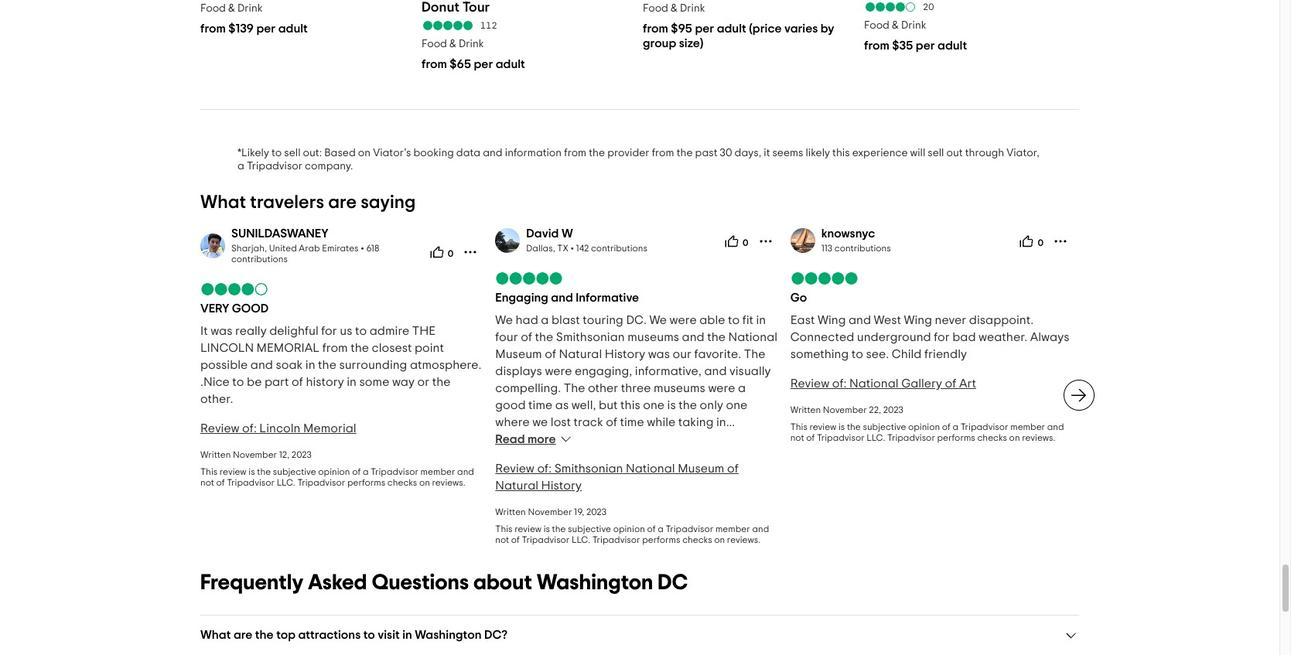 Task type: vqa. For each thing, say whether or not it's contained in the screenshot.
the left the city or airport text box
no



Task type: describe. For each thing, give the bounding box(es) containing it.
adult for from $65 per adult
[[496, 58, 525, 70]]

is for review of: lincoln memorial
[[249, 468, 255, 477]]

2023 for national
[[884, 406, 904, 415]]

subjective for national
[[863, 423, 907, 432]]

0 button for knowsnyc
[[1016, 229, 1049, 254]]

not for review of: national gallery of art
[[791, 433, 805, 443]]

company.
[[305, 161, 353, 172]]

lost
[[551, 416, 571, 429]]

0 horizontal spatial 0
[[448, 249, 454, 258]]

read
[[496, 433, 525, 446]]

was inside the we had a blast touring dc.  we were able to fit in four of the smithsonian museums and the national museum of natural history was our favorite.  the displays were engaging, informative, and visually compelling.  the other three museums were a good time as well, but this one is the only one where we lost track of time while taking in everything.
[[648, 348, 670, 361]]

dallas,
[[527, 244, 556, 253]]

sunildaswaney image
[[200, 233, 225, 258]]

was inside it was really delighful for us to admire the lincoln memorial from the closest point possible and  soak in the surrounding atmosphere. .nice to be part of history in some way or the other.
[[211, 325, 233, 337]]

per for from $139 per adult
[[257, 22, 276, 35]]

per for from $65 per adult
[[474, 58, 493, 70]]

friendly
[[925, 348, 967, 361]]

we had a blast touring dc.  we were able to fit in four of the smithsonian museums and the national museum of natural history was our favorite.  the displays were engaging, informative, and visually compelling.  the other three museums were a good time as well, but this one is the only one where we lost track of time while taking in everything.
[[496, 314, 778, 446]]

drink up from $65 per adult
[[459, 39, 484, 50]]

museum inside review of: smithsonian national museum of natural history
[[678, 463, 725, 475]]

everything.
[[496, 433, 558, 446]]

sunildaswaney link
[[231, 228, 329, 240]]

drink up from $139 per adult
[[238, 3, 263, 14]]

only
[[700, 399, 724, 412]]

days,
[[735, 148, 762, 159]]

adult inside the per adult (price varies by group size)
[[717, 22, 747, 35]]

atmosphere.
[[410, 359, 482, 372]]

opinion for memorial
[[318, 468, 350, 477]]

review for review of: smithsonian national museum of natural history
[[496, 463, 535, 475]]

engaging and informative
[[496, 292, 639, 304]]

from up group
[[643, 22, 669, 35]]

is for review of: smithsonian national museum of natural history
[[544, 525, 550, 534]]

618 contributions
[[231, 244, 379, 264]]

delighful
[[269, 325, 319, 337]]

through
[[966, 148, 1005, 159]]

2 vertical spatial were
[[709, 382, 736, 395]]

is inside the we had a blast touring dc.  we were able to fit in four of the smithsonian museums and the national museum of natural history was our favorite.  the displays were engaging, informative, and visually compelling.  the other three museums were a good time as well, but this one is the only one where we lost track of time while taking in everything.
[[668, 399, 676, 412]]

food & drink up "$35"
[[865, 20, 927, 31]]

previous image
[[191, 386, 210, 405]]

2023 for lincoln
[[292, 450, 312, 460]]

some
[[360, 376, 390, 389]]

20
[[923, 2, 935, 12]]

david
[[527, 228, 559, 240]]

dc
[[658, 573, 688, 594]]

weather.
[[979, 331, 1028, 344]]

0 for david
[[743, 238, 749, 247]]

open options menu image
[[758, 234, 774, 249]]

0 vertical spatial washington
[[537, 573, 654, 594]]

from $95
[[643, 22, 693, 35]]

drink up $95
[[680, 3, 706, 14]]

a inside written november 12, 2023 this review is the subjective opinion of a tripadvisor member and not of tripadvisor llc. tripadvisor performs checks on reviews.
[[363, 468, 369, 477]]

on for review of: lincoln memorial
[[419, 478, 430, 488]]

review for review of: smithsonian national museum of natural history
[[515, 525, 542, 534]]

reviews. for it was really delighful for us to admire the lincoln memorial from the closest point possible and  soak in the surrounding atmosphere. .nice to be part of history in some way or the other.
[[432, 478, 466, 488]]

frequently asked questions about washington dc
[[200, 573, 688, 594]]

written for review of: national gallery of art
[[791, 406, 821, 415]]

will
[[911, 148, 926, 159]]

knowsnyc
[[822, 228, 876, 240]]

from left $139
[[200, 22, 226, 35]]

what for what travelers are saying
[[200, 194, 246, 212]]

.nice
[[200, 376, 230, 389]]

to inside what are the top attractions to visit in washington dc? dropdown button
[[364, 629, 375, 642]]

group
[[643, 37, 677, 50]]

1 vertical spatial museums
[[654, 382, 706, 395]]

underground
[[857, 331, 932, 344]]

performs for memorial
[[347, 478, 386, 488]]

out:
[[303, 148, 322, 159]]

open options menu image for east wing and west wing never disappoint. connected underground for bad weather. always something to see. child friendly
[[1053, 234, 1069, 249]]

a inside written november 19, 2023 this review is the subjective opinion of a tripadvisor member and not of tripadvisor llc. tripadvisor performs checks on reviews.
[[658, 525, 664, 534]]

the inside written november 22, 2023 this review is the subjective opinion of a tripadvisor member and not of tripadvisor llc. tripadvisor performs checks on reviews.
[[847, 423, 861, 432]]

east wing and west wing never disappoint. connected underground for bad weather. always something to see. child friendly
[[791, 314, 1070, 361]]

us
[[340, 325, 353, 337]]

west
[[874, 314, 902, 327]]

three
[[621, 382, 651, 395]]

0 horizontal spatial time
[[529, 399, 553, 412]]

from $139 per adult
[[200, 22, 308, 35]]

travelers
[[250, 194, 324, 212]]

knowsnyc image
[[791, 228, 816, 253]]

admire
[[370, 325, 410, 337]]

on for review of: smithsonian national museum of natural history
[[715, 536, 725, 545]]

checks for review of: smithsonian national museum of natural history
[[683, 536, 713, 545]]

engaging,
[[575, 365, 633, 378]]

as
[[556, 399, 569, 412]]

lincoln
[[200, 342, 254, 354]]

5.0 of 5 bubbles image for go
[[791, 272, 859, 285]]

engaging and informative link
[[496, 292, 639, 304]]

in down only
[[717, 416, 727, 429]]

written for review of: smithsonian national museum of natural history
[[496, 508, 526, 517]]

east
[[791, 314, 815, 327]]

more
[[528, 433, 556, 446]]

review of: smithsonian national museum of natural history
[[496, 463, 739, 492]]

(price
[[749, 22, 782, 35]]

provider
[[608, 148, 650, 159]]

museum inside the we had a blast touring dc.  we were able to fit in four of the smithsonian museums and the national museum of natural history was our favorite.  the displays were engaging, informative, and visually compelling.  the other three museums were a good time as well, but this one is the only one where we lost track of time while taking in everything.
[[496, 348, 542, 361]]

fit
[[743, 314, 754, 327]]

food up from $65 per adult
[[422, 39, 447, 50]]

& up the from $95
[[671, 3, 678, 14]]

the inside dropdown button
[[255, 629, 274, 642]]

possible
[[200, 359, 248, 372]]

really
[[235, 325, 267, 337]]

to inside "*likely to sell out: based on viator's booking data and information from the provider from the past 30 days, it seems likely this experience will sell out through viator, a tripadvisor company."
[[272, 148, 282, 159]]

2 sell from the left
[[928, 148, 945, 159]]

from inside it was really delighful for us to admire the lincoln memorial from the closest point possible and  soak in the surrounding atmosphere. .nice to be part of history in some way or the other.
[[322, 342, 348, 354]]

member inside written november 19, 2023 this review is the subjective opinion of a tripadvisor member and not of tripadvisor llc. tripadvisor performs checks on reviews.
[[716, 525, 751, 534]]

read more
[[496, 433, 556, 446]]

always
[[1031, 331, 1070, 344]]

the inside written november 19, 2023 this review is the subjective opinion of a tripadvisor member and not of tripadvisor llc. tripadvisor performs checks on reviews.
[[552, 525, 566, 534]]

we
[[533, 416, 548, 429]]

informative,
[[635, 365, 702, 378]]

smithsonian inside the we had a blast touring dc.  we were able to fit in four of the smithsonian museums and the national museum of natural history was our favorite.  the displays were engaging, informative, and visually compelling.  the other three museums were a good time as well, but this one is the only one where we lost track of time while taking in everything.
[[556, 331, 625, 344]]

dc?
[[484, 629, 508, 642]]

our
[[673, 348, 692, 361]]

from left $65
[[422, 58, 447, 70]]

information
[[505, 148, 562, 159]]

top
[[276, 629, 296, 642]]

to left be
[[232, 376, 244, 389]]

written for review of: lincoln memorial
[[200, 450, 231, 460]]

113
[[822, 244, 833, 253]]

and inside written november 22, 2023 this review is the subjective opinion of a tripadvisor member and not of tripadvisor llc. tripadvisor performs checks on reviews.
[[1048, 423, 1065, 432]]

review for review of: national gallery of art
[[810, 423, 837, 432]]

2023 for smithsonian
[[587, 508, 607, 517]]

in right soak in the left bottom of the page
[[306, 359, 315, 372]]

1 vertical spatial time
[[620, 416, 645, 429]]

a inside written november 22, 2023 this review is the subjective opinion of a tripadvisor member and not of tripadvisor llc. tripadvisor performs checks on reviews.
[[953, 423, 959, 432]]

written november 12, 2023 this review is the subjective opinion of a tripadvisor member and not of tripadvisor llc. tripadvisor performs checks on reviews.
[[200, 450, 474, 488]]

142
[[576, 244, 589, 253]]

$35
[[893, 39, 914, 52]]

way
[[392, 376, 415, 389]]

and inside "*likely to sell out: based on viator's booking data and information from the provider from the past 30 days, it seems likely this experience will sell out through viator, a tripadvisor company."
[[483, 148, 503, 159]]

review of: national gallery of art
[[791, 378, 977, 390]]

contributions inside 618 contributions
[[231, 255, 288, 264]]

the
[[412, 325, 436, 337]]

connected
[[791, 331, 855, 344]]

0 horizontal spatial 0 button
[[426, 240, 458, 265]]

& up $139
[[228, 3, 235, 14]]

member for east wing and west wing never disappoint. connected underground for bad weather. always something to see. child friendly
[[1011, 423, 1046, 432]]

sunildaswaney
[[231, 228, 329, 240]]

where
[[496, 416, 530, 429]]

30
[[720, 148, 733, 159]]

of inside it was really delighful for us to admire the lincoln memorial from the closest point possible and  soak in the surrounding atmosphere. .nice to be part of history in some way or the other.
[[292, 376, 303, 389]]

for inside it was really delighful for us to admire the lincoln memorial from the closest point possible and  soak in the surrounding atmosphere. .nice to be part of history in some way or the other.
[[321, 325, 337, 337]]

not for review of: smithsonian national museum of natural history
[[496, 536, 509, 545]]

experience
[[853, 148, 908, 159]]

performs for gallery
[[938, 433, 976, 443]]

child
[[892, 348, 922, 361]]

llc. for smithsonian
[[572, 536, 591, 545]]

subjective for smithsonian
[[568, 525, 611, 534]]

other.
[[200, 393, 233, 406]]

opinion for gallery
[[909, 423, 941, 432]]

the inside written november 12, 2023 this review is the subjective opinion of a tripadvisor member and not of tripadvisor llc. tripadvisor performs checks on reviews.
[[257, 468, 271, 477]]

washington inside dropdown button
[[415, 629, 482, 642]]

questions
[[372, 573, 469, 594]]

$95
[[671, 22, 693, 35]]

to inside east wing and west wing never disappoint. connected underground for bad weather. always something to see. child friendly
[[852, 348, 864, 361]]

natural inside review of: smithsonian national museum of natural history
[[496, 480, 539, 492]]

tripadvisor inside "*likely to sell out: based on viator's booking data and information from the provider from the past 30 days, it seems likely this experience will sell out through viator, a tripadvisor company."
[[247, 161, 303, 172]]

on inside "*likely to sell out: based on viator's booking data and information from the provider from the past 30 days, it seems likely this experience will sell out through viator, a tripadvisor company."
[[358, 148, 371, 159]]

viator,
[[1007, 148, 1040, 159]]



Task type: locate. For each thing, give the bounding box(es) containing it.
llc. down the 12,
[[277, 478, 296, 488]]

5.0 of 5 bubbles image up engaging
[[496, 272, 564, 285]]

2 horizontal spatial 0
[[1038, 238, 1044, 247]]

review of: lincoln memorial
[[200, 423, 357, 435]]

llc. inside written november 19, 2023 this review is the subjective opinion of a tripadvisor member and not of tripadvisor llc. tripadvisor performs checks on reviews.
[[572, 536, 591, 545]]

history up engaging,
[[605, 348, 646, 361]]

review inside written november 22, 2023 this review is the subjective opinion of a tripadvisor member and not of tripadvisor llc. tripadvisor performs checks on reviews.
[[810, 423, 837, 432]]

member inside written november 22, 2023 this review is the subjective opinion of a tripadvisor member and not of tripadvisor llc. tripadvisor performs checks on reviews.
[[1011, 423, 1046, 432]]

2 horizontal spatial 2023
[[884, 406, 904, 415]]

opinion down the gallery
[[909, 423, 941, 432]]

november inside written november 22, 2023 this review is the subjective opinion of a tripadvisor member and not of tripadvisor llc. tripadvisor performs checks on reviews.
[[823, 406, 867, 415]]

checks inside written november 19, 2023 this review is the subjective opinion of a tripadvisor member and not of tripadvisor llc. tripadvisor performs checks on reviews.
[[683, 536, 713, 545]]

to right us
[[355, 325, 367, 337]]

0 horizontal spatial history
[[542, 480, 582, 492]]

1 horizontal spatial 0
[[743, 238, 749, 247]]

adult down 4.0 of 5 bubbles. 20 reviews element
[[938, 39, 968, 52]]

2 horizontal spatial national
[[850, 378, 899, 390]]

from right information
[[564, 148, 587, 159]]

0 horizontal spatial we
[[496, 314, 513, 327]]

museums down 'dc.'
[[628, 331, 680, 344]]

2 vertical spatial member
[[716, 525, 751, 534]]

0 vertical spatial museums
[[628, 331, 680, 344]]

0 horizontal spatial for
[[321, 325, 337, 337]]

history
[[605, 348, 646, 361], [542, 480, 582, 492]]

to left visit
[[364, 629, 375, 642]]

it
[[200, 325, 208, 337]]

2 horizontal spatial checks
[[978, 433, 1008, 443]]

this down three
[[621, 399, 641, 412]]

knowsnyc 113 contributions
[[822, 228, 891, 253]]

1 what from the top
[[200, 194, 246, 212]]

national down fit
[[729, 331, 778, 344]]

from down us
[[322, 342, 348, 354]]

review for review of: lincoln memorial
[[220, 468, 247, 477]]

food up the from $95
[[643, 3, 669, 14]]

history inside review of: smithsonian national museum of natural history
[[542, 480, 582, 492]]

what for what are the top attractions to visit in washington dc?
[[200, 629, 231, 642]]

washington left the dc?
[[415, 629, 482, 642]]

were
[[670, 314, 697, 327], [545, 365, 572, 378], [709, 382, 736, 395]]

performs
[[938, 433, 976, 443], [347, 478, 386, 488], [643, 536, 681, 545]]

had
[[516, 314, 539, 327]]

wing up connected
[[818, 314, 846, 327]]

opinion inside written november 19, 2023 this review is the subjective opinion of a tripadvisor member and not of tripadvisor llc. tripadvisor performs checks on reviews.
[[614, 525, 645, 534]]

2 one from the left
[[726, 399, 748, 412]]

and inside written november 19, 2023 this review is the subjective opinion of a tripadvisor member and not of tripadvisor llc. tripadvisor performs checks on reviews.
[[753, 525, 770, 534]]

gallery
[[902, 378, 943, 390]]

0 horizontal spatial were
[[545, 365, 572, 378]]

we right 'dc.'
[[650, 314, 667, 327]]

on
[[358, 148, 371, 159], [1010, 433, 1021, 443], [419, 478, 430, 488], [715, 536, 725, 545]]

closest
[[372, 342, 412, 354]]

0 horizontal spatial of:
[[242, 423, 257, 435]]

national inside the we had a blast touring dc.  we were able to fit in four of the smithsonian museums and the national museum of natural history was our favorite.  the displays were engaging, informative, and visually compelling.  the other three museums were a good time as well, but this one is the only one where we lost track of time while taking in everything.
[[729, 331, 778, 344]]

review of: lincoln memorial link
[[200, 423, 357, 435]]

november inside written november 12, 2023 this review is the subjective opinion of a tripadvisor member and not of tripadvisor llc. tripadvisor performs checks on reviews.
[[233, 450, 277, 460]]

2 horizontal spatial subjective
[[863, 423, 907, 432]]

natural
[[559, 348, 602, 361], [496, 480, 539, 492]]

1 horizontal spatial open options menu image
[[1053, 234, 1069, 249]]

1 vertical spatial checks
[[388, 478, 417, 488]]

1 horizontal spatial we
[[650, 314, 667, 327]]

1 horizontal spatial this
[[833, 148, 850, 159]]

2 we from the left
[[650, 314, 667, 327]]

national inside review of: smithsonian national museum of natural history
[[626, 463, 675, 475]]

19,
[[574, 508, 585, 517]]

was up the informative,
[[648, 348, 670, 361]]

it
[[764, 148, 770, 159]]

november left 22,
[[823, 406, 867, 415]]

0 vertical spatial this
[[833, 148, 850, 159]]

618
[[366, 244, 379, 253]]

member inside written november 12, 2023 this review is the subjective opinion of a tripadvisor member and not of tripadvisor llc. tripadvisor performs checks on reviews.
[[421, 468, 455, 477]]

checks for review of: national gallery of art
[[978, 433, 1008, 443]]

1 horizontal spatial natural
[[559, 348, 602, 361]]

5.0 of 5 bubbles. 112 reviews element
[[422, 20, 631, 31]]

adult for from $139 per adult
[[278, 22, 308, 35]]

1 vertical spatial 2023
[[292, 450, 312, 460]]

are down company.
[[328, 194, 357, 212]]

review of: smithsonian national museum of natural history link
[[496, 463, 739, 492]]

2 horizontal spatial contributions
[[835, 244, 891, 253]]

time up we
[[529, 399, 553, 412]]

2 horizontal spatial llc.
[[867, 433, 886, 443]]

written
[[791, 406, 821, 415], [200, 450, 231, 460], [496, 508, 526, 517]]

what up sunildaswaney icon
[[200, 194, 246, 212]]

likely
[[806, 148, 831, 159]]

one right only
[[726, 399, 748, 412]]

0 vertical spatial checks
[[978, 433, 1008, 443]]

other
[[588, 382, 619, 395]]

what
[[200, 194, 246, 212], [200, 629, 231, 642]]

0 vertical spatial written
[[791, 406, 821, 415]]

adult for from $35 per adult
[[938, 39, 968, 52]]

2 vertical spatial reviews.
[[727, 536, 761, 545]]

favorite.
[[695, 348, 742, 361]]

of inside review of: smithsonian national museum of natural history
[[728, 463, 739, 475]]

0 horizontal spatial member
[[421, 468, 455, 477]]

5.0 of 5 bubbles image
[[496, 272, 564, 285], [791, 272, 859, 285]]

touring
[[583, 314, 624, 327]]

reviews. inside written november 19, 2023 this review is the subjective opinion of a tripadvisor member and not of tripadvisor llc. tripadvisor performs checks on reviews.
[[727, 536, 761, 545]]

contributions down knowsnyc
[[835, 244, 891, 253]]

was
[[211, 325, 233, 337], [648, 348, 670, 361]]

drink up from $35 per adult
[[902, 20, 927, 31]]

this for review of: smithsonian national museum of natural history
[[496, 525, 513, 534]]

what inside dropdown button
[[200, 629, 231, 642]]

on inside written november 22, 2023 this review is the subjective opinion of a tripadvisor member and not of tripadvisor llc. tripadvisor performs checks on reviews.
[[1010, 433, 1021, 443]]

review
[[791, 378, 830, 390], [200, 423, 240, 435], [496, 463, 535, 475]]

to left fit
[[728, 314, 740, 327]]

1 vertical spatial reviews.
[[432, 478, 466, 488]]

is inside written november 19, 2023 this review is the subjective opinion of a tripadvisor member and not of tripadvisor llc. tripadvisor performs checks on reviews.
[[544, 525, 550, 534]]

0 vertical spatial november
[[823, 406, 867, 415]]

and
[[483, 148, 503, 159], [551, 292, 573, 304], [849, 314, 872, 327], [682, 331, 705, 344], [251, 359, 273, 372], [705, 365, 727, 378], [1048, 423, 1065, 432], [457, 468, 474, 477], [753, 525, 770, 534]]

were up as
[[545, 365, 572, 378]]

reviews.
[[1023, 433, 1056, 443], [432, 478, 466, 488], [727, 536, 761, 545]]

natural inside the we had a blast touring dc.  we were able to fit in four of the smithsonian museums and the national museum of natural history was our favorite.  the displays were engaging, informative, and visually compelling.  the other three museums were a good time as well, but this one is the only one where we lost track of time while taking in everything.
[[559, 348, 602, 361]]

november for national
[[823, 406, 867, 415]]

written inside written november 19, 2023 this review is the subjective opinion of a tripadvisor member and not of tripadvisor llc. tripadvisor performs checks on reviews.
[[496, 508, 526, 517]]

2 vertical spatial 2023
[[587, 508, 607, 517]]

of: left 'lincoln'
[[242, 423, 257, 435]]

0 horizontal spatial opinion
[[318, 468, 350, 477]]

of: down the "more"
[[537, 463, 552, 475]]

1 vertical spatial are
[[234, 629, 253, 642]]

2 horizontal spatial review
[[791, 378, 830, 390]]

adult down 5.0 of 5 bubbles. 112 reviews element
[[496, 58, 525, 70]]

november left the 12,
[[233, 450, 277, 460]]

written inside written november 22, 2023 this review is the subjective opinion of a tripadvisor member and not of tripadvisor llc. tripadvisor performs checks on reviews.
[[791, 406, 821, 415]]

per adult (price varies by group size)
[[643, 22, 835, 50]]

0 vertical spatial member
[[1011, 423, 1046, 432]]

written inside written november 12, 2023 this review is the subjective opinion of a tripadvisor member and not of tripadvisor llc. tripadvisor performs checks on reviews.
[[200, 450, 231, 460]]

2 vertical spatial review
[[496, 463, 535, 475]]

subjective inside written november 19, 2023 this review is the subjective opinion of a tripadvisor member and not of tripadvisor llc. tripadvisor performs checks on reviews.
[[568, 525, 611, 534]]

adult right $139
[[278, 22, 308, 35]]

performs down the art
[[938, 433, 976, 443]]

llc. inside written november 12, 2023 this review is the subjective opinion of a tripadvisor member and not of tripadvisor llc. tripadvisor performs checks on reviews.
[[277, 478, 296, 488]]

of: inside review of: smithsonian national museum of natural history
[[537, 463, 552, 475]]

0 vertical spatial national
[[729, 331, 778, 344]]

0 horizontal spatial performs
[[347, 478, 386, 488]]

written left 19,
[[496, 508, 526, 517]]

national up 22,
[[850, 378, 899, 390]]

1 horizontal spatial sell
[[928, 148, 945, 159]]

from $35 per adult
[[865, 39, 968, 52]]

written november 19, 2023 this review is the subjective opinion of a tripadvisor member and not of tripadvisor llc. tripadvisor performs checks on reviews.
[[496, 508, 770, 545]]

per for from $35 per adult
[[916, 39, 935, 52]]

& up $65
[[450, 39, 457, 50]]

opinion for national
[[614, 525, 645, 534]]

review down read
[[496, 463, 535, 475]]

0 horizontal spatial 5.0 of 5 bubbles image
[[496, 272, 564, 285]]

per right $139
[[257, 22, 276, 35]]

from right provider on the top
[[652, 148, 675, 159]]

not inside written november 22, 2023 this review is the subjective opinion of a tripadvisor member and not of tripadvisor llc. tripadvisor performs checks on reviews.
[[791, 433, 805, 443]]

booking
[[414, 148, 454, 159]]

one
[[643, 399, 665, 412], [726, 399, 748, 412]]

review inside written november 19, 2023 this review is the subjective opinion of a tripadvisor member and not of tripadvisor llc. tripadvisor performs checks on reviews.
[[515, 525, 542, 534]]

subjective inside written november 12, 2023 this review is the subjective opinion of a tripadvisor member and not of tripadvisor llc. tripadvisor performs checks on reviews.
[[273, 468, 316, 477]]

subjective inside written november 22, 2023 this review is the subjective opinion of a tripadvisor member and not of tripadvisor llc. tripadvisor performs checks on reviews.
[[863, 423, 907, 432]]

review inside review of: smithsonian national museum of natural history
[[496, 463, 535, 475]]

the up well,
[[564, 382, 586, 395]]

0 horizontal spatial the
[[564, 382, 586, 395]]

0 for knowsnyc
[[1038, 238, 1044, 247]]

1 vertical spatial written
[[200, 450, 231, 460]]

november left 19,
[[528, 508, 572, 517]]

food up from $139 per adult
[[200, 3, 226, 14]]

2 vertical spatial review
[[515, 525, 542, 534]]

opinion inside written november 22, 2023 this review is the subjective opinion of a tripadvisor member and not of tripadvisor llc. tripadvisor performs checks on reviews.
[[909, 423, 941, 432]]

this for review of: national gallery of art
[[791, 423, 808, 432]]

4.0 of 5 bubbles image
[[200, 283, 269, 296]]

1 we from the left
[[496, 314, 513, 327]]

2 vertical spatial national
[[626, 463, 675, 475]]

1 vertical spatial national
[[850, 378, 899, 390]]

a inside "*likely to sell out: based on viator's booking data and information from the provider from the past 30 days, it seems likely this experience will sell out through viator, a tripadvisor company."
[[238, 161, 244, 172]]

per inside the per adult (price varies by group size)
[[695, 22, 715, 35]]

5.0 of 5 bubbles image for engaging and informative
[[496, 272, 564, 285]]

2023 inside written november 12, 2023 this review is the subjective opinion of a tripadvisor member and not of tripadvisor llc. tripadvisor performs checks on reviews.
[[292, 450, 312, 460]]

knowsnyc link
[[822, 228, 876, 240]]

112
[[481, 21, 497, 30]]

good
[[496, 399, 526, 412]]

part
[[265, 376, 289, 389]]

david w image
[[496, 228, 520, 253]]

time left while
[[620, 416, 645, 429]]

1 5.0 of 5 bubbles image from the left
[[496, 272, 564, 285]]

llc. down 22,
[[867, 433, 886, 443]]

0 horizontal spatial this
[[200, 468, 218, 477]]

1 horizontal spatial washington
[[537, 573, 654, 594]]

informative
[[576, 292, 639, 304]]

subjective down 19,
[[568, 525, 611, 534]]

1 horizontal spatial llc.
[[572, 536, 591, 545]]

on inside written november 19, 2023 this review is the subjective opinion of a tripadvisor member and not of tripadvisor llc. tripadvisor performs checks on reviews.
[[715, 536, 725, 545]]

reviews. inside written november 12, 2023 this review is the subjective opinion of a tripadvisor member and not of tripadvisor llc. tripadvisor performs checks on reviews.
[[432, 478, 466, 488]]

1 horizontal spatial were
[[670, 314, 697, 327]]

compelling.
[[496, 382, 561, 395]]

for left us
[[321, 325, 337, 337]]

and inside it was really delighful for us to admire the lincoln memorial from the closest point possible and  soak in the surrounding atmosphere. .nice to be part of history in some way or the other.
[[251, 359, 273, 372]]

1 horizontal spatial opinion
[[614, 525, 645, 534]]

subjective down the 12,
[[273, 468, 316, 477]]

four
[[496, 331, 518, 344]]

contributions inside the david w dallas, tx 142 contributions
[[591, 244, 648, 253]]

smithsonian
[[556, 331, 625, 344], [555, 463, 623, 475]]

were up only
[[709, 382, 736, 395]]

2 wing from the left
[[904, 314, 933, 327]]

opinion down memorial
[[318, 468, 350, 477]]

llc. inside written november 22, 2023 this review is the subjective opinion of a tripadvisor member and not of tripadvisor llc. tripadvisor performs checks on reviews.
[[867, 433, 886, 443]]

review down review of: lincoln memorial link
[[220, 468, 247, 477]]

2 vertical spatial performs
[[643, 536, 681, 545]]

for inside east wing and west wing never disappoint. connected underground for bad weather. always something to see. child friendly
[[934, 331, 950, 344]]

per right $65
[[474, 58, 493, 70]]

is inside written november 12, 2023 this review is the subjective opinion of a tripadvisor member and not of tripadvisor llc. tripadvisor performs checks on reviews.
[[249, 468, 255, 477]]

member for it was really delighful for us to admire the lincoln memorial from the closest point possible and  soak in the surrounding atmosphere. .nice to be part of history in some way or the other.
[[421, 468, 455, 477]]

next image
[[1070, 386, 1089, 405]]

checks inside written november 22, 2023 this review is the subjective opinion of a tripadvisor member and not of tripadvisor llc. tripadvisor performs checks on reviews.
[[978, 433, 1008, 443]]

what down the frequently
[[200, 629, 231, 642]]

1 vertical spatial november
[[233, 450, 277, 460]]

this inside written november 12, 2023 this review is the subjective opinion of a tripadvisor member and not of tripadvisor llc. tripadvisor performs checks on reviews.
[[200, 468, 218, 477]]

this up about
[[496, 525, 513, 534]]

november for smithsonian
[[528, 508, 572, 517]]

washington
[[537, 573, 654, 594], [415, 629, 482, 642]]

for
[[321, 325, 337, 337], [934, 331, 950, 344]]

food & drink up the from $95
[[643, 3, 706, 14]]

2023 inside written november 19, 2023 this review is the subjective opinion of a tripadvisor member and not of tripadvisor llc. tripadvisor performs checks on reviews.
[[587, 508, 607, 517]]

to right *likely
[[272, 148, 282, 159]]

1 horizontal spatial 0 button
[[721, 229, 754, 254]]

this down something
[[791, 423, 808, 432]]

museums
[[628, 331, 680, 344], [654, 382, 706, 395]]

12,
[[279, 450, 290, 460]]

history
[[306, 376, 344, 389]]

viator's
[[373, 148, 411, 159]]

1 wing from the left
[[818, 314, 846, 327]]

and inside written november 12, 2023 this review is the subjective opinion of a tripadvisor member and not of tripadvisor llc. tripadvisor performs checks on reviews.
[[457, 468, 474, 477]]

review for review of: lincoln memorial
[[200, 423, 240, 435]]

national down while
[[626, 463, 675, 475]]

llc. for lincoln
[[277, 478, 296, 488]]

contributions inside knowsnyc 113 contributions
[[835, 244, 891, 253]]

smithsonian inside review of: smithsonian national museum of natural history
[[555, 463, 623, 475]]

2 horizontal spatial november
[[823, 406, 867, 415]]

0 horizontal spatial checks
[[388, 478, 417, 488]]

history up 19,
[[542, 480, 582, 492]]

in inside dropdown button
[[403, 629, 412, 642]]

this inside written november 22, 2023 this review is the subjective opinion of a tripadvisor member and not of tripadvisor llc. tripadvisor performs checks on reviews.
[[791, 423, 808, 432]]

taking
[[679, 416, 714, 429]]

written down 'other.'
[[200, 450, 231, 460]]

0 vertical spatial smithsonian
[[556, 331, 625, 344]]

for up the friendly
[[934, 331, 950, 344]]

not inside written november 19, 2023 this review is the subjective opinion of a tripadvisor member and not of tripadvisor llc. tripadvisor performs checks on reviews.
[[496, 536, 509, 545]]

what travelers are saying
[[200, 194, 416, 212]]

in right fit
[[757, 314, 766, 327]]

1 horizontal spatial 2023
[[587, 508, 607, 517]]

review down something
[[791, 378, 830, 390]]

adult
[[278, 22, 308, 35], [717, 22, 747, 35], [938, 39, 968, 52], [496, 58, 525, 70]]

1 horizontal spatial history
[[605, 348, 646, 361]]

contributions down sharjah,
[[231, 255, 288, 264]]

never
[[935, 314, 967, 327]]

0 horizontal spatial not
[[200, 478, 214, 488]]

2023 inside written november 22, 2023 this review is the subjective opinion of a tripadvisor member and not of tripadvisor llc. tripadvisor performs checks on reviews.
[[884, 406, 904, 415]]

1 horizontal spatial are
[[328, 194, 357, 212]]

per
[[257, 22, 276, 35], [695, 22, 715, 35], [916, 39, 935, 52], [474, 58, 493, 70]]

performs inside written november 12, 2023 this review is the subjective opinion of a tripadvisor member and not of tripadvisor llc. tripadvisor performs checks on reviews.
[[347, 478, 386, 488]]

washington down written november 19, 2023 this review is the subjective opinion of a tripadvisor member and not of tripadvisor llc. tripadvisor performs checks on reviews.
[[537, 573, 654, 594]]

in right visit
[[403, 629, 412, 642]]

written down something
[[791, 406, 821, 415]]

open options menu image
[[1053, 234, 1069, 249], [463, 245, 479, 260]]

1 vertical spatial was
[[648, 348, 670, 361]]

2 what from the top
[[200, 629, 231, 642]]

1 sell from the left
[[284, 148, 301, 159]]

review down 'other.'
[[200, 423, 240, 435]]

of: down something
[[833, 378, 847, 390]]

tx
[[558, 244, 569, 253]]

go
[[791, 292, 807, 304]]

opinion inside written november 12, 2023 this review is the subjective opinion of a tripadvisor member and not of tripadvisor llc. tripadvisor performs checks on reviews.
[[318, 468, 350, 477]]

0 vertical spatial opinion
[[909, 423, 941, 432]]

checks inside written november 12, 2023 this review is the subjective opinion of a tripadvisor member and not of tripadvisor llc. tripadvisor performs checks on reviews.
[[388, 478, 417, 488]]

this inside the we had a blast touring dc.  we were able to fit in four of the smithsonian museums and the national museum of natural history was our favorite.  the displays were engaging, informative, and visually compelling.  the other three museums were a good time as well, but this one is the only one where we lost track of time while taking in everything.
[[621, 399, 641, 412]]

lincoln
[[260, 423, 301, 435]]

were left able
[[670, 314, 697, 327]]

or
[[418, 376, 430, 389]]

on for review of: national gallery of art
[[1010, 433, 1021, 443]]

1 horizontal spatial wing
[[904, 314, 933, 327]]

0 horizontal spatial review
[[200, 423, 240, 435]]

opinion down review of: smithsonian national museum of natural history
[[614, 525, 645, 534]]

data
[[457, 148, 481, 159]]

and inside east wing and west wing never disappoint. connected underground for bad weather. always something to see. child friendly
[[849, 314, 872, 327]]

november inside written november 19, 2023 this review is the subjective opinion of a tripadvisor member and not of tripadvisor llc. tripadvisor performs checks on reviews.
[[528, 508, 572, 517]]

not for review of: lincoln memorial
[[200, 478, 214, 488]]

from $65 per adult
[[422, 58, 525, 70]]

reviews. for east wing and west wing never disappoint. connected underground for bad weather. always something to see. child friendly
[[1023, 433, 1056, 443]]

what are the top attractions to visit in washington dc?
[[200, 629, 508, 642]]

1 horizontal spatial review
[[515, 525, 542, 534]]

review up about
[[515, 525, 542, 534]]

reviews. inside written november 22, 2023 this review is the subjective opinion of a tripadvisor member and not of tripadvisor llc. tripadvisor performs checks on reviews.
[[1023, 433, 1056, 443]]

very good link
[[200, 303, 269, 315]]

is inside written november 22, 2023 this review is the subjective opinion of a tripadvisor member and not of tripadvisor llc. tripadvisor performs checks on reviews.
[[839, 423, 845, 432]]

be
[[247, 376, 262, 389]]

1 horizontal spatial the
[[744, 348, 766, 361]]

of: for lincoln
[[242, 423, 257, 435]]

see.
[[866, 348, 890, 361]]

contributions
[[591, 244, 648, 253], [835, 244, 891, 253], [231, 255, 288, 264]]

is for review of: national gallery of art
[[839, 423, 845, 432]]

performs for national
[[643, 536, 681, 545]]

1 horizontal spatial review
[[496, 463, 535, 475]]

not inside written november 12, 2023 this review is the subjective opinion of a tripadvisor member and not of tripadvisor llc. tripadvisor performs checks on reviews.
[[200, 478, 214, 488]]

go link
[[791, 292, 807, 304]]

subjective for lincoln
[[273, 468, 316, 477]]

museum down taking
[[678, 463, 725, 475]]

2 vertical spatial written
[[496, 508, 526, 517]]

0 vertical spatial was
[[211, 325, 233, 337]]

open options menu image for it was really delighful for us to admire the lincoln memorial from the closest point possible and  soak in the surrounding atmosphere. .nice to be part of history in some way or the other.
[[463, 245, 479, 260]]

1 horizontal spatial performs
[[643, 536, 681, 545]]

2 horizontal spatial member
[[1011, 423, 1046, 432]]

0 horizontal spatial are
[[234, 629, 253, 642]]

2 vertical spatial november
[[528, 508, 572, 517]]

while
[[647, 416, 676, 429]]

museums down the informative,
[[654, 382, 706, 395]]

of: for national
[[833, 378, 847, 390]]

0 horizontal spatial national
[[626, 463, 675, 475]]

0 vertical spatial natural
[[559, 348, 602, 361]]

smithsonian down touring
[[556, 331, 625, 344]]

asked
[[308, 573, 367, 594]]

llc.
[[867, 433, 886, 443], [277, 478, 296, 488], [572, 536, 591, 545]]

in left some on the left of page
[[347, 376, 357, 389]]

0 vertical spatial of:
[[833, 378, 847, 390]]

very
[[200, 303, 229, 315]]

1 vertical spatial the
[[564, 382, 586, 395]]

natural down read
[[496, 480, 539, 492]]

read more button
[[496, 432, 575, 447]]

to inside the we had a blast touring dc.  we were able to fit in four of the smithsonian museums and the national museum of natural history was our favorite.  the displays were engaging, informative, and visually compelling.  the other three museums were a good time as well, but this one is the only one where we lost track of time while taking in everything.
[[728, 314, 740, 327]]

are left top
[[234, 629, 253, 642]]

performs down memorial
[[347, 478, 386, 488]]

visit
[[378, 629, 400, 642]]

per up size)
[[695, 22, 715, 35]]

2 vertical spatial not
[[496, 536, 509, 545]]

0 vertical spatial were
[[670, 314, 697, 327]]

time
[[529, 399, 553, 412], [620, 416, 645, 429]]

checks
[[978, 433, 1008, 443], [388, 478, 417, 488], [683, 536, 713, 545]]

1 horizontal spatial member
[[716, 525, 751, 534]]

$139
[[229, 22, 254, 35]]

wing
[[818, 314, 846, 327], [904, 314, 933, 327]]

1 vertical spatial were
[[545, 365, 572, 378]]

to left see. at the bottom right
[[852, 348, 864, 361]]

0 vertical spatial review
[[810, 423, 837, 432]]

performs inside written november 22, 2023 this review is the subjective opinion of a tripadvisor member and not of tripadvisor llc. tripadvisor performs checks on reviews.
[[938, 433, 976, 443]]

november for lincoln
[[233, 450, 277, 460]]

1 vertical spatial of:
[[242, 423, 257, 435]]

sell left out:
[[284, 148, 301, 159]]

this inside "*likely to sell out: based on viator's booking data and information from the provider from the past 30 days, it seems likely this experience will sell out through viator, a tripadvisor company."
[[833, 148, 850, 159]]

1 horizontal spatial written
[[496, 508, 526, 517]]

david w link
[[527, 228, 573, 240]]

emirates
[[322, 244, 359, 253]]

history inside the we had a blast touring dc.  we were able to fit in four of the smithsonian museums and the national museum of natural history was our favorite.  the displays were engaging, informative, and visually compelling.  the other three museums were a good time as well, but this one is the only one where we lost track of time while taking in everything.
[[605, 348, 646, 361]]

1 vertical spatial history
[[542, 480, 582, 492]]

from left "$35"
[[865, 39, 890, 52]]

this
[[791, 423, 808, 432], [200, 468, 218, 477], [496, 525, 513, 534]]

0 vertical spatial review
[[791, 378, 830, 390]]

2023 right 22,
[[884, 406, 904, 415]]

review for review of: national gallery of art
[[791, 378, 830, 390]]

food & drink up $65
[[422, 39, 484, 50]]

2 horizontal spatial were
[[709, 382, 736, 395]]

1 vertical spatial review
[[200, 423, 240, 435]]

subjective down 22,
[[863, 423, 907, 432]]

what are the top attractions to visit in washington dc? button
[[200, 628, 1080, 644]]

blast
[[552, 314, 580, 327]]

0 horizontal spatial written
[[200, 450, 231, 460]]

performs inside written november 19, 2023 this review is the subjective opinion of a tripadvisor member and not of tripadvisor llc. tripadvisor performs checks on reviews.
[[643, 536, 681, 545]]

4.0 of 5 bubbles. 20 reviews element
[[865, 2, 1074, 12]]

1 vertical spatial what
[[200, 629, 231, 642]]

1 vertical spatial this
[[621, 399, 641, 412]]

0 horizontal spatial natural
[[496, 480, 539, 492]]

memorial
[[303, 423, 357, 435]]

review inside written november 12, 2023 this review is the subjective opinion of a tripadvisor member and not of tripadvisor llc. tripadvisor performs checks on reviews.
[[220, 468, 247, 477]]

0 vertical spatial history
[[605, 348, 646, 361]]

varies
[[785, 22, 818, 35]]

0 horizontal spatial wing
[[818, 314, 846, 327]]

w
[[562, 228, 573, 240]]

one up while
[[643, 399, 665, 412]]

1 one from the left
[[643, 399, 665, 412]]

seems
[[773, 148, 804, 159]]

checks for review of: lincoln memorial
[[388, 478, 417, 488]]

0 horizontal spatial museum
[[496, 348, 542, 361]]

2 horizontal spatial 0 button
[[1016, 229, 1049, 254]]

contributions right '142'
[[591, 244, 648, 253]]

opinion
[[909, 423, 941, 432], [318, 468, 350, 477], [614, 525, 645, 534]]

this right likely at the top right of page
[[833, 148, 850, 159]]

0 button for david
[[721, 229, 754, 254]]

wing up the underground
[[904, 314, 933, 327]]

are inside dropdown button
[[234, 629, 253, 642]]

22,
[[869, 406, 882, 415]]

this down 'other.'
[[200, 468, 218, 477]]

this inside written november 19, 2023 this review is the subjective opinion of a tripadvisor member and not of tripadvisor llc. tripadvisor performs checks on reviews.
[[496, 525, 513, 534]]

per right "$35"
[[916, 39, 935, 52]]

1 horizontal spatial subjective
[[568, 525, 611, 534]]

llc. for national
[[867, 433, 886, 443]]

2 5.0 of 5 bubbles image from the left
[[791, 272, 859, 285]]

food up from $35 per adult
[[865, 20, 890, 31]]

food & drink up $139
[[200, 3, 263, 14]]

& up "$35"
[[892, 20, 899, 31]]

on inside written november 12, 2023 this review is the subjective opinion of a tripadvisor member and not of tripadvisor llc. tripadvisor performs checks on reviews.
[[419, 478, 430, 488]]

bad
[[953, 331, 976, 344]]

1 vertical spatial this
[[200, 468, 218, 477]]

soak
[[276, 359, 303, 372]]

this for review of: lincoln memorial
[[200, 468, 218, 477]]

of: for smithsonian
[[537, 463, 552, 475]]

but
[[599, 399, 618, 412]]

0 horizontal spatial was
[[211, 325, 233, 337]]



